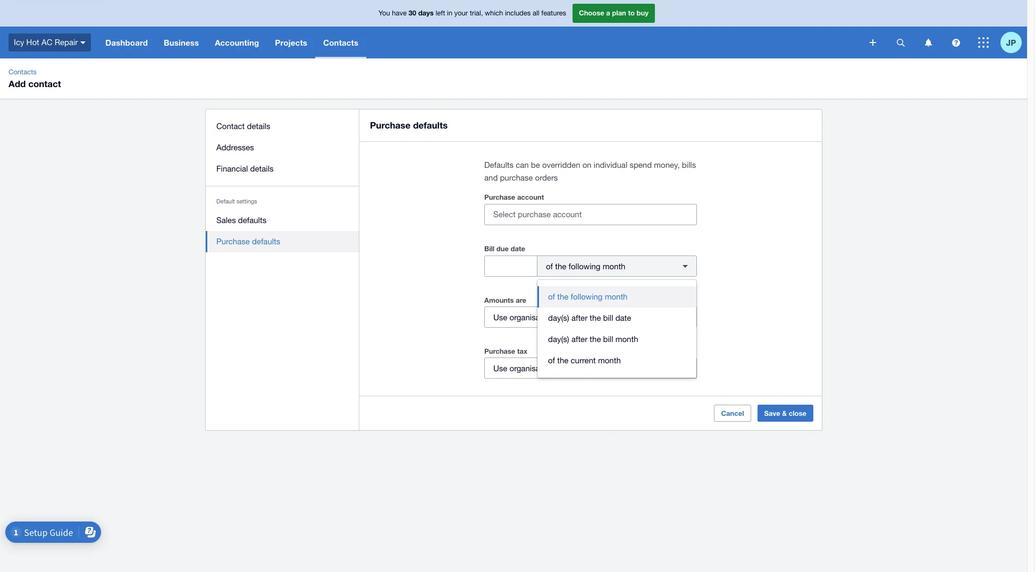 Task type: vqa. For each thing, say whether or not it's contained in the screenshot.
limit to the bottom
no



Task type: locate. For each thing, give the bounding box(es) containing it.
of the following month up day(s) after the bill date
[[548, 293, 628, 302]]

settings
[[237, 198, 257, 205], [556, 313, 584, 322], [556, 364, 584, 373]]

0 vertical spatial after
[[572, 314, 588, 323]]

1 vertical spatial following
[[571, 293, 603, 302]]

svg image left jp
[[979, 37, 989, 48]]

ac
[[41, 38, 52, 47]]

1 vertical spatial defaults
[[238, 216, 267, 225]]

details
[[247, 122, 270, 131], [250, 164, 274, 173]]

contact
[[28, 78, 61, 89]]

dashboard link
[[97, 27, 156, 59]]

0 vertical spatial use organisation settings button
[[484, 307, 697, 328]]

1 after from the top
[[572, 314, 588, 323]]

after up current
[[572, 335, 588, 344]]

your
[[454, 9, 468, 17]]

2 vertical spatial settings
[[556, 364, 584, 373]]

svg image
[[897, 39, 905, 47], [925, 39, 932, 47], [952, 39, 960, 47], [870, 39, 876, 46]]

of the current month button
[[538, 350, 697, 372]]

bill down day(s) after the bill date button
[[603, 335, 613, 344]]

use for purchase
[[494, 364, 508, 373]]

repair
[[55, 38, 78, 47]]

None number field
[[485, 256, 537, 277]]

use organisation settings down the "tax"
[[494, 364, 584, 373]]

group
[[538, 280, 697, 378]]

the
[[555, 262, 567, 271], [557, 293, 569, 302], [590, 314, 601, 323], [590, 335, 601, 344], [557, 356, 569, 365]]

0 vertical spatial contacts
[[323, 38, 359, 47]]

0 vertical spatial bill
[[603, 314, 613, 323]]

2 use organisation settings from the top
[[494, 364, 584, 373]]

0 vertical spatial use
[[494, 313, 508, 322]]

month inside day(s) after the bill month button
[[616, 335, 638, 344]]

purchase tax
[[484, 347, 528, 356]]

svg image inside "icy hot ac repair" popup button
[[80, 41, 86, 44]]

month for of the following month button
[[605, 293, 628, 302]]

organisation down are
[[510, 313, 553, 322]]

of the following month up of the following month button
[[546, 262, 626, 271]]

settings up sales defaults on the left top
[[237, 198, 257, 205]]

settings down day(s) after the bill month
[[556, 364, 584, 373]]

defaults for 'sales defaults' button
[[238, 216, 267, 225]]

after for day(s) after the bill date
[[572, 314, 588, 323]]

dashboard
[[105, 38, 148, 47]]

1 vertical spatial organisation
[[510, 364, 553, 373]]

day(s) inside button
[[548, 314, 569, 323]]

0 vertical spatial date
[[511, 245, 525, 253]]

jp button
[[1001, 27, 1027, 59]]

following
[[569, 262, 601, 271], [571, 293, 603, 302]]

be
[[531, 161, 540, 170]]

the inside popup button
[[555, 262, 567, 271]]

of for the of the current month button
[[548, 356, 555, 365]]

list box
[[538, 280, 697, 378]]

day(s) after the bill date button
[[538, 308, 697, 329]]

accounting button
[[207, 27, 267, 59]]

save & close
[[765, 410, 807, 418]]

financial details
[[216, 164, 274, 173]]

after inside button
[[572, 314, 588, 323]]

2 bill from the top
[[603, 335, 613, 344]]

to
[[628, 9, 635, 17]]

sales
[[216, 216, 236, 225]]

navigation
[[97, 27, 863, 59]]

0 horizontal spatial contacts
[[9, 68, 37, 76]]

following inside popup button
[[569, 262, 601, 271]]

save & close button
[[758, 405, 814, 422]]

1 bill from the top
[[603, 314, 613, 323]]

use organisation settings down are
[[494, 313, 584, 322]]

close
[[789, 410, 807, 418]]

0 vertical spatial organisation
[[510, 313, 553, 322]]

month down day(s) after the bill date button
[[616, 335, 638, 344]]

can
[[516, 161, 529, 170]]

use organisation settings button down day(s) after the bill month
[[484, 358, 697, 379]]

use organisation settings button up day(s) after the bill month
[[484, 307, 697, 328]]

1 vertical spatial contacts
[[9, 68, 37, 76]]

business button
[[156, 27, 207, 59]]

the for the of the current month button
[[557, 356, 569, 365]]

1 vertical spatial of the following month
[[548, 293, 628, 302]]

bill inside button
[[603, 335, 613, 344]]

0 vertical spatial settings
[[237, 198, 257, 205]]

organisation
[[510, 313, 553, 322], [510, 364, 553, 373]]

you
[[379, 9, 390, 17]]

contacts right projects
[[323, 38, 359, 47]]

1 vertical spatial details
[[250, 164, 274, 173]]

2 after from the top
[[572, 335, 588, 344]]

after inside button
[[572, 335, 588, 344]]

projects button
[[267, 27, 315, 59]]

all
[[533, 9, 540, 17]]

hot
[[26, 38, 39, 47]]

contacts up add
[[9, 68, 37, 76]]

month inside of the following month popup button
[[603, 262, 626, 271]]

list box containing of the following month
[[538, 280, 697, 378]]

1 vertical spatial after
[[572, 335, 588, 344]]

plan
[[612, 9, 626, 17]]

of inside popup button
[[546, 262, 553, 271]]

includes
[[505, 9, 531, 17]]

banner
[[0, 0, 1027, 59]]

0 vertical spatial day(s)
[[548, 314, 569, 323]]

settings up day(s) after the bill month
[[556, 313, 584, 322]]

0 vertical spatial details
[[247, 122, 270, 131]]

details inside contact details button
[[247, 122, 270, 131]]

purchase
[[370, 120, 411, 131], [484, 193, 515, 202], [216, 237, 250, 246], [484, 347, 515, 356]]

month inside of the following month button
[[605, 293, 628, 302]]

bill for date
[[603, 314, 613, 323]]

month for of the following month popup button
[[603, 262, 626, 271]]

and
[[484, 173, 498, 182]]

day(s) up of the current month
[[548, 335, 569, 344]]

1 vertical spatial date
[[616, 314, 631, 323]]

use organisation settings button for amounts are
[[484, 307, 697, 328]]

default settings
[[216, 198, 257, 205]]

1 vertical spatial of
[[548, 293, 555, 302]]

date right due
[[511, 245, 525, 253]]

month down day(s) after the bill month button
[[598, 356, 621, 365]]

of the following month
[[546, 262, 626, 271], [548, 293, 628, 302]]

trial,
[[470, 9, 483, 17]]

menu
[[206, 110, 360, 259]]

day(s) inside button
[[548, 335, 569, 344]]

month inside the of the current month button
[[598, 356, 621, 365]]

2 organisation from the top
[[510, 364, 553, 373]]

month up day(s) after the bill date button
[[605, 293, 628, 302]]

svg image
[[979, 37, 989, 48], [80, 41, 86, 44]]

business
[[164, 38, 199, 47]]

0 vertical spatial of the following month
[[546, 262, 626, 271]]

contacts inside "contacts add contact"
[[9, 68, 37, 76]]

0 horizontal spatial date
[[511, 245, 525, 253]]

month for the of the current month button
[[598, 356, 621, 365]]

organisation for amounts are
[[510, 313, 553, 322]]

following up of the following month button
[[569, 262, 601, 271]]

month
[[603, 262, 626, 271], [605, 293, 628, 302], [616, 335, 638, 344], [598, 356, 621, 365]]

due
[[497, 245, 509, 253]]

buy
[[637, 9, 649, 17]]

on
[[583, 161, 592, 170]]

1 vertical spatial settings
[[556, 313, 584, 322]]

date down of the following month button
[[616, 314, 631, 323]]

contacts inside popup button
[[323, 38, 359, 47]]

0 horizontal spatial svg image
[[80, 41, 86, 44]]

bill
[[603, 314, 613, 323], [603, 335, 613, 344]]

1 horizontal spatial svg image
[[979, 37, 989, 48]]

2 day(s) from the top
[[548, 335, 569, 344]]

&
[[782, 410, 787, 418]]

left
[[436, 9, 445, 17]]

bill inside button
[[603, 314, 613, 323]]

purchase defaults
[[370, 120, 448, 131], [216, 237, 280, 246]]

1 use organisation settings button from the top
[[484, 307, 697, 328]]

use down purchase tax at the bottom of page
[[494, 364, 508, 373]]

details for contact details
[[247, 122, 270, 131]]

svg image right repair
[[80, 41, 86, 44]]

bill down of the following month button
[[603, 314, 613, 323]]

organisation down the "tax"
[[510, 364, 553, 373]]

defaults
[[484, 161, 514, 170]]

2 use organisation settings button from the top
[[484, 358, 697, 379]]

of the following month inside of the following month popup button
[[546, 262, 626, 271]]

1 vertical spatial day(s)
[[548, 335, 569, 344]]

1 organisation from the top
[[510, 313, 553, 322]]

1 vertical spatial use organisation settings
[[494, 364, 584, 373]]

details right contact
[[247, 122, 270, 131]]

1 vertical spatial use
[[494, 364, 508, 373]]

use down amounts
[[494, 313, 508, 322]]

of the following month inside of the following month button
[[548, 293, 628, 302]]

after up day(s) after the bill month
[[572, 314, 588, 323]]

settings for purchase tax
[[556, 364, 584, 373]]

2 vertical spatial of
[[548, 356, 555, 365]]

1 vertical spatial use organisation settings button
[[484, 358, 697, 379]]

0 vertical spatial of
[[546, 262, 553, 271]]

choose a plan to buy
[[579, 9, 649, 17]]

sales defaults button
[[206, 210, 360, 231]]

details down addresses button
[[250, 164, 274, 173]]

0 horizontal spatial purchase defaults
[[216, 237, 280, 246]]

icy
[[14, 38, 24, 47]]

day(s)
[[548, 314, 569, 323], [548, 335, 569, 344]]

contact details
[[216, 122, 270, 131]]

0 vertical spatial use organisation settings
[[494, 313, 584, 322]]

1 horizontal spatial purchase defaults
[[370, 120, 448, 131]]

2 use from the top
[[494, 364, 508, 373]]

details inside financial details button
[[250, 164, 274, 173]]

month up of the following month button
[[603, 262, 626, 271]]

2 vertical spatial defaults
[[252, 237, 280, 246]]

0 vertical spatial purchase defaults
[[370, 120, 448, 131]]

day(s) up day(s) after the bill month
[[548, 314, 569, 323]]

0 vertical spatial defaults
[[413, 120, 448, 131]]

organisation for purchase tax
[[510, 364, 553, 373]]

add
[[9, 78, 26, 89]]

spend
[[630, 161, 652, 170]]

following up day(s) after the bill date
[[571, 293, 603, 302]]

1 horizontal spatial contacts
[[323, 38, 359, 47]]

use
[[494, 313, 508, 322], [494, 364, 508, 373]]

1 vertical spatial purchase defaults
[[216, 237, 280, 246]]

of the following month for of the following month button
[[548, 293, 628, 302]]

1 horizontal spatial date
[[616, 314, 631, 323]]

defaults
[[413, 120, 448, 131], [238, 216, 267, 225], [252, 237, 280, 246]]

of
[[546, 262, 553, 271], [548, 293, 555, 302], [548, 356, 555, 365]]

tax
[[517, 347, 528, 356]]

1 day(s) from the top
[[548, 314, 569, 323]]

jp
[[1007, 37, 1016, 47]]

purchase
[[500, 173, 533, 182]]

1 use from the top
[[494, 313, 508, 322]]

1 vertical spatial bill
[[603, 335, 613, 344]]

0 vertical spatial following
[[569, 262, 601, 271]]

banner containing jp
[[0, 0, 1027, 59]]

1 use organisation settings from the top
[[494, 313, 584, 322]]

contacts
[[323, 38, 359, 47], [9, 68, 37, 76]]

in
[[447, 9, 453, 17]]

following inside button
[[571, 293, 603, 302]]



Task type: describe. For each thing, give the bounding box(es) containing it.
icy hot ac repair button
[[0, 27, 97, 59]]

bill
[[484, 245, 495, 253]]

overridden
[[542, 161, 581, 170]]

have
[[392, 9, 407, 17]]

choose
[[579, 9, 605, 17]]

of the current month
[[548, 356, 621, 365]]

day(s) after the bill month
[[548, 335, 638, 344]]

defaults for 'purchase defaults' button at the left of the page
[[252, 237, 280, 246]]

amounts
[[484, 296, 514, 305]]

contacts button
[[315, 27, 367, 59]]

addresses
[[216, 143, 254, 152]]

individual
[[594, 161, 628, 170]]

menu containing contact details
[[206, 110, 360, 259]]

group containing of the following month
[[538, 280, 697, 378]]

default
[[216, 198, 235, 205]]

orders
[[535, 173, 558, 182]]

features
[[542, 9, 566, 17]]

icy hot ac repair
[[14, 38, 78, 47]]

purchase inside button
[[216, 237, 250, 246]]

following for of the following month popup button
[[569, 262, 601, 271]]

of the following month for of the following month popup button
[[546, 262, 626, 271]]

save
[[765, 410, 781, 418]]

projects
[[275, 38, 307, 47]]

defaults can be overridden on individual spend money, bills and purchase orders
[[484, 161, 696, 182]]

contacts for contacts
[[323, 38, 359, 47]]

accounting
[[215, 38, 259, 47]]

amounts are
[[484, 296, 526, 305]]

the inside button
[[590, 335, 601, 344]]

date inside day(s) after the bill date button
[[616, 314, 631, 323]]

contact
[[216, 122, 245, 131]]

day(s) after the bill month button
[[538, 329, 697, 350]]

which
[[485, 9, 503, 17]]

cancel button
[[714, 405, 751, 422]]

financial details button
[[206, 158, 360, 180]]

after for day(s) after the bill month
[[572, 335, 588, 344]]

addresses button
[[206, 137, 360, 158]]

none number field inside bill due date 'group'
[[485, 256, 537, 277]]

cancel
[[721, 410, 744, 418]]

are
[[516, 296, 526, 305]]

contacts for contacts add contact
[[9, 68, 37, 76]]

bill due date
[[484, 245, 525, 253]]

purchase defaults inside button
[[216, 237, 280, 246]]

use for amounts
[[494, 313, 508, 322]]

use organisation settings for are
[[494, 313, 584, 322]]

the for of the following month popup button
[[555, 262, 567, 271]]

settings inside menu
[[237, 198, 257, 205]]

purchase account
[[484, 193, 544, 202]]

sales defaults
[[216, 216, 267, 225]]

account
[[517, 193, 544, 202]]

bill for month
[[603, 335, 613, 344]]

current
[[571, 356, 596, 365]]

navigation containing dashboard
[[97, 27, 863, 59]]

financial
[[216, 164, 248, 173]]

settings for amounts are
[[556, 313, 584, 322]]

money,
[[654, 161, 680, 170]]

day(s) for day(s) after the bill date
[[548, 314, 569, 323]]

of for of the following month button
[[548, 293, 555, 302]]

days
[[418, 9, 434, 17]]

a
[[606, 9, 610, 17]]

of the following month button
[[538, 287, 697, 308]]

contacts add contact
[[9, 68, 61, 89]]

of the following month button
[[537, 256, 697, 277]]

contact details button
[[206, 116, 360, 137]]

contacts link
[[4, 67, 41, 78]]

the for of the following month button
[[557, 293, 569, 302]]

30
[[409, 9, 416, 17]]

Purchase account field
[[485, 205, 697, 225]]

details for financial details
[[250, 164, 274, 173]]

use organisation settings for tax
[[494, 364, 584, 373]]

use organisation settings button for purchase tax
[[484, 358, 697, 379]]

day(s) after the bill date
[[548, 314, 631, 323]]

bills
[[682, 161, 696, 170]]

following for of the following month button
[[571, 293, 603, 302]]

purchase defaults button
[[206, 231, 360, 253]]

bill due date group
[[484, 256, 697, 277]]

you have 30 days left in your trial, which includes all features
[[379, 9, 566, 17]]

of for of the following month popup button
[[546, 262, 553, 271]]

day(s) for day(s) after the bill month
[[548, 335, 569, 344]]



